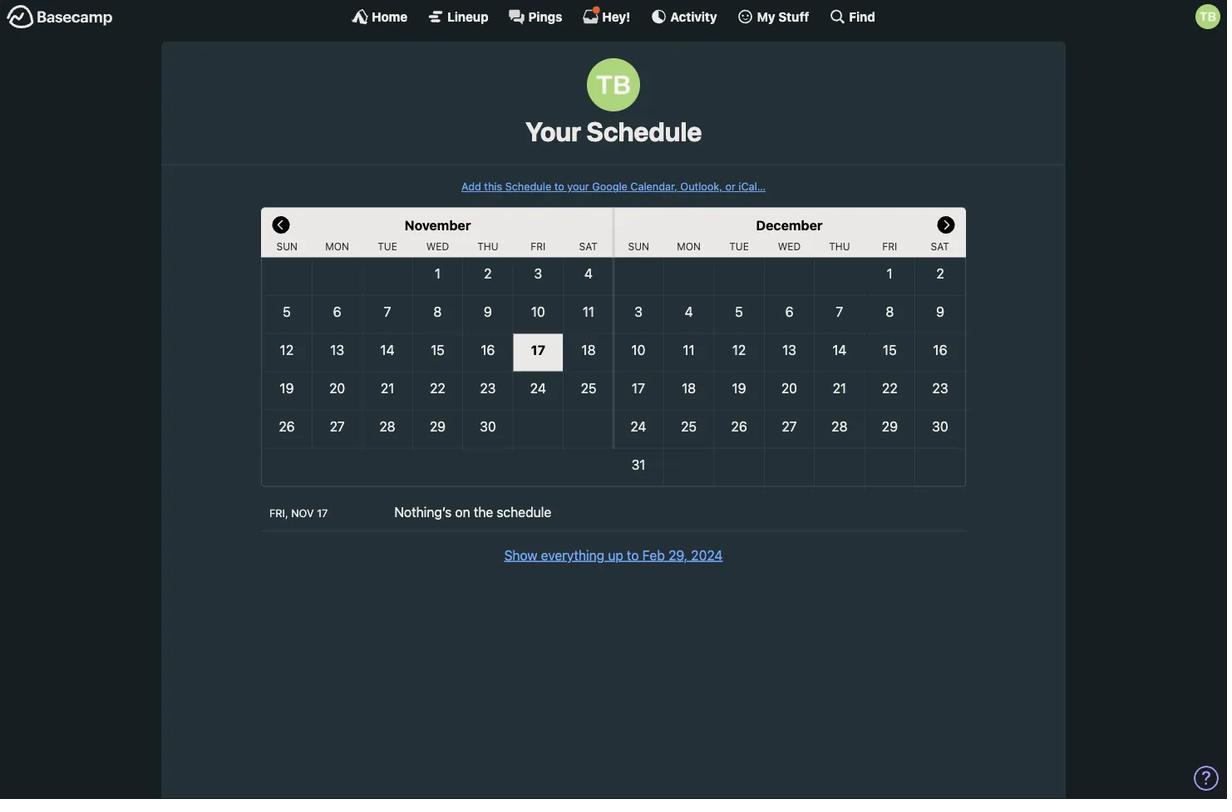 Task type: locate. For each thing, give the bounding box(es) containing it.
2 tue from the left
[[730, 241, 749, 253]]

mon
[[325, 241, 349, 253], [677, 241, 701, 253]]

to right up at the bottom of page
[[627, 547, 639, 563]]

1 horizontal spatial mon
[[677, 241, 701, 253]]

wed
[[426, 241, 449, 253], [778, 241, 801, 253]]

2 sun from the left
[[628, 241, 650, 253]]

schedule right this
[[505, 180, 552, 192]]

schedule
[[497, 504, 552, 520]]

nothing's on the schedule
[[395, 504, 552, 520]]

your
[[568, 180, 589, 192]]

0 horizontal spatial tue
[[378, 241, 397, 253]]

wed for november
[[426, 241, 449, 253]]

google
[[592, 180, 628, 192]]

2 mon from the left
[[677, 241, 701, 253]]

activity link
[[651, 8, 717, 25]]

tue
[[378, 241, 397, 253], [730, 241, 749, 253]]

fri,
[[269, 507, 288, 520]]

this
[[484, 180, 503, 192]]

1 horizontal spatial sun
[[628, 241, 650, 253]]

thu
[[478, 241, 499, 253], [829, 241, 851, 253]]

schedule up calendar,
[[587, 116, 702, 147]]

1 horizontal spatial thu
[[829, 241, 851, 253]]

to
[[555, 180, 565, 192], [627, 547, 639, 563]]

1 thu from the left
[[478, 241, 499, 253]]

1 mon from the left
[[325, 241, 349, 253]]

1 vertical spatial to
[[627, 547, 639, 563]]

0 horizontal spatial wed
[[426, 241, 449, 253]]

sun
[[277, 241, 298, 253], [628, 241, 650, 253]]

0 horizontal spatial sat
[[579, 241, 598, 253]]

stuff
[[779, 9, 810, 24]]

wed for december
[[778, 241, 801, 253]]

the
[[474, 504, 493, 520]]

1 horizontal spatial fri
[[883, 241, 898, 253]]

wed down november on the left top of the page
[[426, 241, 449, 253]]

mon for november
[[325, 241, 349, 253]]

0 vertical spatial to
[[555, 180, 565, 192]]

2 fri from the left
[[883, 241, 898, 253]]

fri
[[531, 241, 546, 253], [883, 241, 898, 253]]

1 horizontal spatial schedule
[[587, 116, 702, 147]]

1 sat from the left
[[579, 241, 598, 253]]

1 horizontal spatial wed
[[778, 241, 801, 253]]

0 horizontal spatial thu
[[478, 241, 499, 253]]

hey!
[[603, 9, 631, 24]]

0 horizontal spatial mon
[[325, 241, 349, 253]]

0 vertical spatial schedule
[[587, 116, 702, 147]]

1 tue from the left
[[378, 241, 397, 253]]

to inside button
[[627, 547, 639, 563]]

29,
[[669, 547, 688, 563]]

switch accounts image
[[7, 4, 113, 30]]

0 horizontal spatial sun
[[277, 241, 298, 253]]

to for feb
[[627, 547, 639, 563]]

sun for december
[[628, 241, 650, 253]]

2 sat from the left
[[931, 241, 950, 253]]

1 horizontal spatial to
[[627, 547, 639, 563]]

1 sun from the left
[[277, 241, 298, 253]]

1 horizontal spatial sat
[[931, 241, 950, 253]]

wed down december
[[778, 241, 801, 253]]

0 horizontal spatial schedule
[[505, 180, 552, 192]]

0 horizontal spatial to
[[555, 180, 565, 192]]

1 wed from the left
[[426, 241, 449, 253]]

my stuff button
[[737, 8, 810, 25]]

find button
[[830, 8, 876, 25]]

fri, nov 17
[[269, 507, 328, 520]]

sat
[[579, 241, 598, 253], [931, 241, 950, 253]]

outlook,
[[681, 180, 723, 192]]

1 vertical spatial schedule
[[505, 180, 552, 192]]

feb
[[643, 547, 665, 563]]

0 horizontal spatial fri
[[531, 241, 546, 253]]

activity
[[671, 9, 717, 24]]

1 horizontal spatial tue
[[730, 241, 749, 253]]

to left your
[[555, 180, 565, 192]]

1 fri from the left
[[531, 241, 546, 253]]

lineup link
[[428, 8, 489, 25]]

to for your
[[555, 180, 565, 192]]

2 thu from the left
[[829, 241, 851, 253]]

schedule
[[587, 116, 702, 147], [505, 180, 552, 192]]

november
[[405, 217, 471, 233]]

on
[[455, 504, 470, 520]]

2 wed from the left
[[778, 241, 801, 253]]

your
[[526, 116, 581, 147]]

nov
[[291, 507, 314, 520]]



Task type: describe. For each thing, give the bounding box(es) containing it.
fri for november
[[531, 241, 546, 253]]

show        everything      up to        feb 29, 2024
[[505, 547, 723, 563]]

mon for december
[[677, 241, 701, 253]]

sat for november
[[579, 241, 598, 253]]

nothing's
[[395, 504, 452, 520]]

find
[[850, 9, 876, 24]]

calendar,
[[631, 180, 678, 192]]

thu for november
[[478, 241, 499, 253]]

everything
[[541, 547, 605, 563]]

add this schedule to your google calendar, outlook, or ical…
[[462, 180, 766, 192]]

tue for november
[[378, 241, 397, 253]]

show        everything      up to        feb 29, 2024 button
[[505, 545, 723, 565]]

pings button
[[509, 8, 563, 25]]

home
[[372, 9, 408, 24]]

tim burton image
[[587, 58, 640, 111]]

tim burton image
[[1196, 4, 1221, 29]]

pings
[[529, 9, 563, 24]]

thu for december
[[829, 241, 851, 253]]

my stuff
[[757, 9, 810, 24]]

my
[[757, 9, 776, 24]]

home link
[[352, 8, 408, 25]]

ical…
[[739, 180, 766, 192]]

up
[[608, 547, 624, 563]]

add
[[462, 180, 481, 192]]

add this schedule to your google calendar, outlook, or ical… link
[[462, 180, 766, 192]]

lineup
[[448, 9, 489, 24]]

sun for november
[[277, 241, 298, 253]]

show
[[505, 547, 538, 563]]

your schedule
[[526, 116, 702, 147]]

fri for december
[[883, 241, 898, 253]]

2024
[[691, 547, 723, 563]]

or
[[726, 180, 736, 192]]

sat for december
[[931, 241, 950, 253]]

17
[[317, 507, 328, 520]]

main element
[[0, 0, 1228, 32]]

hey! button
[[583, 6, 631, 25]]

december
[[757, 217, 823, 233]]

tue for december
[[730, 241, 749, 253]]



Task type: vqa. For each thing, say whether or not it's contained in the screenshot.
second Tue
yes



